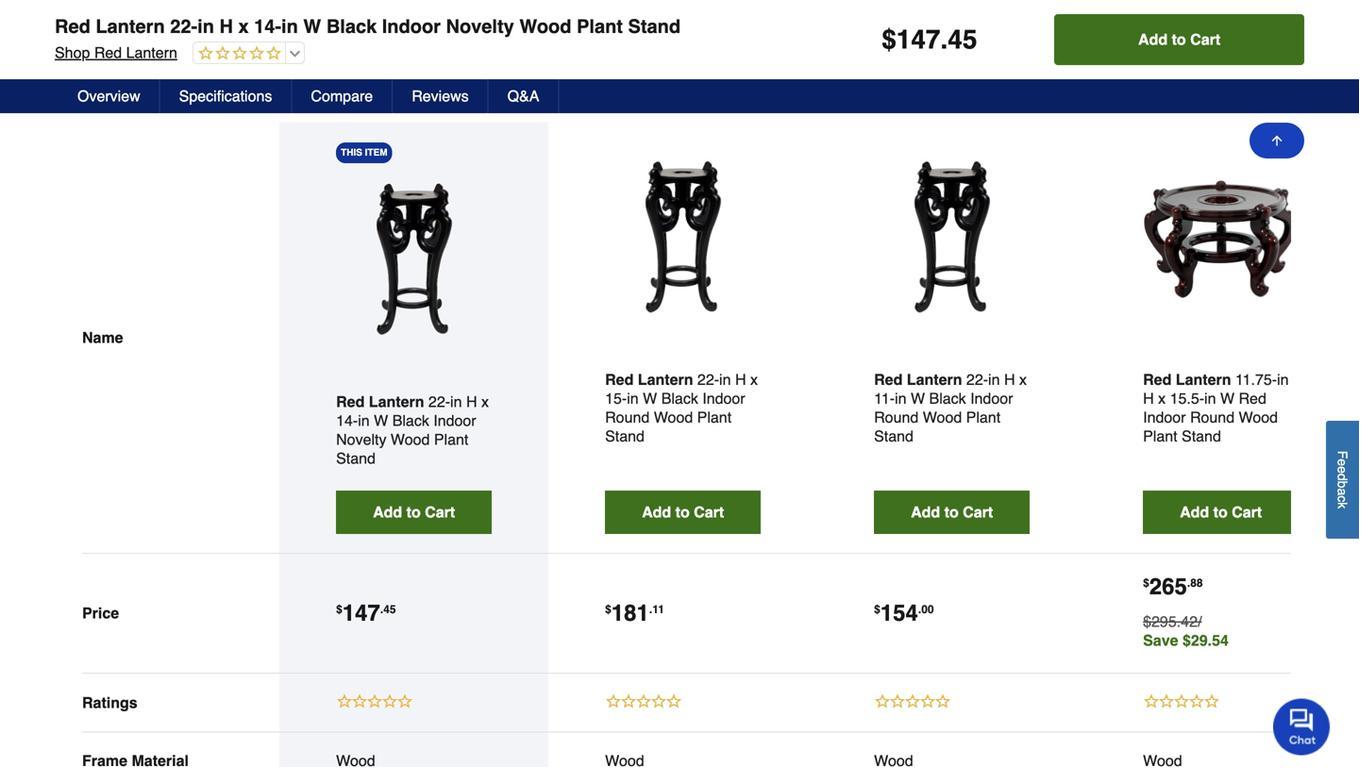 Task type: locate. For each thing, give the bounding box(es) containing it.
add to cart for 22-in h x 11-in w black indoor round wood plant stand
[[911, 504, 993, 521]]

round down 15.5-
[[1190, 409, 1235, 426]]

.
[[941, 25, 948, 55], [1187, 577, 1190, 590], [380, 603, 383, 617], [649, 603, 652, 617], [918, 603, 921, 617]]

wood inside 11.75-in h x 15.5-in w red indoor round wood plant stand
[[1239, 409, 1278, 426]]

wood for 22-in h x 14-in w black indoor novelty wood plant stand
[[391, 431, 430, 448]]

0 horizontal spatial compare
[[70, 60, 168, 86]]

x
[[238, 16, 249, 37], [750, 371, 758, 389], [1019, 371, 1027, 389], [1158, 390, 1166, 407], [481, 393, 489, 411]]

stand for 22-in h x 15-in w black indoor round wood plant stand
[[605, 428, 645, 445]]

indoor inside 22-in h x 11-in w black indoor round wood plant stand
[[970, 390, 1013, 407]]

black inside 22-in h x 15-in w black indoor round wood plant stand
[[661, 390, 698, 407]]

specifications button
[[160, 79, 292, 113]]

0 horizontal spatial round
[[605, 409, 650, 426]]

e up the d at bottom right
[[1335, 459, 1350, 466]]

plant for 11.75-in h x 15.5-in w red indoor round wood plant stand
[[1143, 428, 1178, 445]]

compare button
[[49, 44, 1310, 104], [292, 79, 393, 113]]

0 horizontal spatial 14-
[[254, 16, 281, 37]]

cart
[[1190, 31, 1221, 48], [425, 504, 455, 521], [694, 504, 724, 521], [963, 504, 993, 521], [1232, 504, 1262, 521]]

indoor
[[382, 16, 441, 37], [703, 390, 745, 407], [970, 390, 1013, 407], [1143, 409, 1186, 426], [433, 412, 476, 430]]

2 cell from the left
[[605, 752, 761, 767]]

wood inside '22-in h x 14-in w black indoor novelty wood plant stand'
[[391, 431, 430, 448]]

arrow up image
[[1270, 133, 1285, 148]]

$ 147 . 45
[[882, 25, 977, 55], [336, 600, 396, 626]]

red
[[55, 16, 90, 37], [94, 44, 122, 61], [605, 371, 634, 389], [874, 371, 903, 389], [1143, 371, 1172, 389], [1239, 390, 1267, 407], [336, 393, 365, 411]]

45
[[948, 25, 977, 55], [383, 603, 396, 617]]

stand
[[628, 16, 681, 37], [605, 428, 645, 445], [874, 428, 914, 445], [1182, 428, 1221, 445], [336, 450, 376, 467]]

1 vertical spatial novelty
[[336, 431, 386, 448]]

red lantern 22-in h x 14-in w black indoor novelty wood plant stand image
[[336, 182, 492, 338]]

1 horizontal spatial novelty
[[446, 16, 514, 37]]

. inside $ 265 . 88
[[1187, 577, 1190, 590]]

1 horizontal spatial round
[[874, 409, 919, 426]]

/
[[1198, 613, 1202, 631]]

black for 22-in h x 14-in w black indoor novelty wood plant stand
[[392, 412, 429, 430]]

0 vertical spatial 45
[[948, 25, 977, 55]]

w for 11.75-in h x 15.5-in w red indoor round wood plant stand
[[1220, 390, 1235, 407]]

147
[[896, 25, 941, 55], [342, 600, 380, 626]]

2 round from the left
[[874, 409, 919, 426]]

lantern for 22-in h x 11-in w black indoor round wood plant stand
[[907, 371, 962, 389]]

22- for 22-in h x 14-in w black indoor novelty wood plant stand
[[428, 393, 450, 411]]

x inside 22-in h x 15-in w black indoor round wood plant stand
[[750, 371, 758, 389]]

3 cell from the left
[[874, 752, 1030, 767]]

zero stars image
[[193, 45, 281, 63]]

0 vertical spatial novelty
[[446, 16, 514, 37]]

indoor for 11.75-in h x 15.5-in w red indoor round wood plant stand
[[1143, 409, 1186, 426]]

indoor for 22-in h x 14-in w black indoor novelty wood plant stand
[[433, 412, 476, 430]]

plant for 22-in h x 15-in w black indoor round wood plant stand
[[697, 409, 732, 426]]

compare up this
[[311, 87, 373, 105]]

w inside '22-in h x 14-in w black indoor novelty wood plant stand'
[[374, 412, 388, 430]]

w for 22-in h x 14-in w black indoor novelty wood plant stand
[[374, 412, 388, 430]]

22- inside 22-in h x 11-in w black indoor round wood plant stand
[[966, 371, 988, 389]]

$ inside the $ 181 . 11
[[605, 603, 611, 617]]

lantern
[[96, 16, 165, 37], [126, 44, 177, 61], [638, 371, 693, 389], [907, 371, 962, 389], [1176, 371, 1231, 389], [369, 393, 424, 411]]

to
[[1172, 31, 1186, 48], [406, 504, 421, 521], [675, 504, 690, 521], [944, 504, 959, 521], [1213, 504, 1228, 521]]

this item
[[341, 147, 388, 158]]

k
[[1335, 502, 1350, 509]]

wood
[[519, 16, 572, 37], [654, 409, 693, 426], [923, 409, 962, 426], [1239, 409, 1278, 426], [391, 431, 430, 448]]

black for 22-in h x 15-in w black indoor round wood plant stand
[[661, 390, 698, 407]]

$ 265 . 88
[[1143, 574, 1203, 600]]

1 horizontal spatial 14-
[[336, 412, 358, 430]]

item
[[365, 147, 388, 158]]

x inside 11.75-in h x 15.5-in w red indoor round wood plant stand
[[1158, 390, 1166, 407]]

shop red lantern
[[55, 44, 177, 61]]

22- for 22-in h x 11-in w black indoor round wood plant stand
[[966, 371, 988, 389]]

red lantern
[[605, 371, 693, 389], [874, 371, 962, 389], [1143, 371, 1231, 389], [336, 393, 424, 411]]

add to cart
[[1138, 31, 1221, 48], [373, 504, 455, 521], [642, 504, 724, 521], [911, 504, 993, 521], [1180, 504, 1262, 521]]

1 vertical spatial 45
[[383, 603, 396, 617]]

22-
[[170, 16, 197, 37], [697, 371, 719, 389], [966, 371, 988, 389], [428, 393, 450, 411]]

265
[[1149, 574, 1187, 600]]

h for 22-in h x 11-in w black indoor round wood plant stand
[[1004, 371, 1015, 389]]

2 horizontal spatial round
[[1190, 409, 1235, 426]]

h inside '22-in h x 14-in w black indoor novelty wood plant stand'
[[466, 393, 477, 411]]

plant inside 11.75-in h x 15.5-in w red indoor round wood plant stand
[[1143, 428, 1178, 445]]

cart for 11.75-in h x 15.5-in w red indoor round wood plant stand
[[1232, 504, 1262, 521]]

cell
[[336, 752, 492, 767], [605, 752, 761, 767], [874, 752, 1030, 767], [1143, 752, 1299, 767]]

red lantern 11.75-in h x 15.5-in w red indoor round wood plant stand image
[[1143, 160, 1299, 316]]

h
[[219, 16, 233, 37], [735, 371, 746, 389], [1004, 371, 1015, 389], [1143, 390, 1154, 407], [466, 393, 477, 411]]

stand for 11.75-in h x 15.5-in w red indoor round wood plant stand
[[1182, 428, 1221, 445]]

add for 22-in h x 15-in w black indoor round wood plant stand
[[642, 504, 671, 521]]

h inside 22-in h x 11-in w black indoor round wood plant stand
[[1004, 371, 1015, 389]]

compare
[[70, 60, 168, 86], [311, 87, 373, 105]]

e up 'b'
[[1335, 466, 1350, 474]]

overview
[[77, 87, 140, 105]]

$295.42 / save $29.54
[[1143, 613, 1229, 650]]

. inside the $ 181 . 11
[[649, 603, 652, 617]]

00
[[921, 603, 934, 617]]

add to cart for 11.75-in h x 15.5-in w red indoor round wood plant stand
[[1180, 504, 1262, 521]]

lantern for 11.75-in h x 15.5-in w red indoor round wood plant stand
[[1176, 371, 1231, 389]]

add to cart button for 22-in h x 15-in w black indoor round wood plant stand
[[605, 491, 761, 534]]

. inside $ 147 . 45
[[380, 603, 383, 617]]

15-
[[605, 390, 627, 407]]

black
[[326, 16, 377, 37], [661, 390, 698, 407], [929, 390, 966, 407], [392, 412, 429, 430]]

plant inside 22-in h x 11-in w black indoor round wood plant stand
[[966, 409, 1001, 426]]

stand inside 22-in h x 15-in w black indoor round wood plant stand
[[605, 428, 645, 445]]

round inside 22-in h x 15-in w black indoor round wood plant stand
[[605, 409, 650, 426]]

black inside '22-in h x 14-in w black indoor novelty wood plant stand'
[[392, 412, 429, 430]]

1 horizontal spatial 147
[[896, 25, 941, 55]]

round inside 11.75-in h x 15.5-in w red indoor round wood plant stand
[[1190, 409, 1235, 426]]

red lantern for 15-
[[605, 371, 693, 389]]

h for 22-in h x 15-in w black indoor round wood plant stand
[[735, 371, 746, 389]]

indoor inside '22-in h x 14-in w black indoor novelty wood plant stand'
[[433, 412, 476, 430]]

0 vertical spatial 147
[[896, 25, 941, 55]]

in
[[197, 16, 214, 37], [281, 16, 298, 37], [719, 371, 731, 389], [988, 371, 1000, 389], [1277, 371, 1289, 389], [627, 390, 639, 407], [895, 390, 907, 407], [1204, 390, 1216, 407], [450, 393, 462, 411], [358, 412, 370, 430]]

add to cart button for 11.75-in h x 15.5-in w red indoor round wood plant stand
[[1143, 491, 1299, 534]]

black inside 22-in h x 11-in w black indoor round wood plant stand
[[929, 390, 966, 407]]

black for 22-in h x 11-in w black indoor round wood plant stand
[[929, 390, 966, 407]]

this
[[341, 147, 362, 158]]

add
[[1138, 31, 1168, 48], [373, 504, 402, 521], [642, 504, 671, 521], [911, 504, 940, 521], [1180, 504, 1209, 521]]

w inside 22-in h x 15-in w black indoor round wood plant stand
[[643, 390, 657, 407]]

wood for 22-in h x 11-in w black indoor round wood plant stand
[[923, 409, 962, 426]]

$ 181 . 11
[[605, 600, 664, 626]]

11.75-
[[1235, 371, 1277, 389]]

1 horizontal spatial $ 147 . 45
[[882, 25, 977, 55]]

indoor inside 22-in h x 15-in w black indoor round wood plant stand
[[703, 390, 745, 407]]

plant
[[577, 16, 623, 37], [697, 409, 732, 426], [966, 409, 1001, 426], [1143, 428, 1178, 445], [434, 431, 468, 448]]

22-in h x 15-in w black indoor round wood plant stand
[[605, 371, 758, 445]]

1 round from the left
[[605, 409, 650, 426]]

red inside 11.75-in h x 15.5-in w red indoor round wood plant stand
[[1239, 390, 1267, 407]]

h inside 22-in h x 15-in w black indoor round wood plant stand
[[735, 371, 746, 389]]

x for 22-in h x 15-in w black indoor round wood plant stand
[[750, 371, 758, 389]]

price
[[82, 605, 119, 622]]

22- inside 22-in h x 15-in w black indoor round wood plant stand
[[697, 371, 719, 389]]

round down 11-
[[874, 409, 919, 426]]

11
[[652, 603, 664, 617]]

0 vertical spatial $ 147 . 45
[[882, 25, 977, 55]]

22- inside '22-in h x 14-in w black indoor novelty wood plant stand'
[[428, 393, 450, 411]]

novelty
[[446, 16, 514, 37], [336, 431, 386, 448]]

x for 11.75-in h x 15.5-in w red indoor round wood plant stand
[[1158, 390, 1166, 407]]

a
[[1335, 488, 1350, 496]]

ratings
[[82, 694, 137, 712]]

14-
[[254, 16, 281, 37], [336, 412, 358, 430]]

x for 22-in h x 14-in w black indoor novelty wood plant stand
[[481, 393, 489, 411]]

2 e from the top
[[1335, 466, 1350, 474]]

round for 15.5-
[[1190, 409, 1235, 426]]

0 vertical spatial 14-
[[254, 16, 281, 37]]

plant inside 22-in h x 15-in w black indoor round wood plant stand
[[697, 409, 732, 426]]

novelty inside '22-in h x 14-in w black indoor novelty wood plant stand'
[[336, 431, 386, 448]]

indoor for 22-in h x 11-in w black indoor round wood plant stand
[[970, 390, 1013, 407]]

h for 11.75-in h x 15.5-in w red indoor round wood plant stand
[[1143, 390, 1154, 407]]

round inside 22-in h x 11-in w black indoor round wood plant stand
[[874, 409, 919, 426]]

1 e from the top
[[1335, 459, 1350, 466]]

w
[[303, 16, 321, 37], [643, 390, 657, 407], [911, 390, 925, 407], [1220, 390, 1235, 407], [374, 412, 388, 430]]

0 horizontal spatial 45
[[383, 603, 396, 617]]

chat invite button image
[[1273, 698, 1331, 756]]

w inside 11.75-in h x 15.5-in w red indoor round wood plant stand
[[1220, 390, 1235, 407]]

add for 11.75-in h x 15.5-in w red indoor round wood plant stand
[[1180, 504, 1209, 521]]

0 horizontal spatial $ 147 . 45
[[336, 600, 396, 626]]

1 vertical spatial compare
[[311, 87, 373, 105]]

1 vertical spatial 14-
[[336, 412, 358, 430]]

h inside 11.75-in h x 15.5-in w red indoor round wood plant stand
[[1143, 390, 1154, 407]]

1 horizontal spatial compare
[[311, 87, 373, 105]]

w for 22-in h x 15-in w black indoor round wood plant stand
[[643, 390, 657, 407]]

plant for 22-in h x 14-in w black indoor novelty wood plant stand
[[434, 431, 468, 448]]

indoor for 22-in h x 15-in w black indoor round wood plant stand
[[703, 390, 745, 407]]

x inside '22-in h x 14-in w black indoor novelty wood plant stand'
[[481, 393, 489, 411]]

$
[[882, 25, 896, 55], [1143, 577, 1149, 590], [336, 603, 342, 617], [605, 603, 611, 617], [874, 603, 880, 617]]

q&a
[[507, 87, 539, 105]]

3 round from the left
[[1190, 409, 1235, 426]]

181
[[611, 600, 649, 626]]

1 horizontal spatial 45
[[948, 25, 977, 55]]

reviews
[[412, 87, 469, 105]]

stand inside 22-in h x 11-in w black indoor round wood plant stand
[[874, 428, 914, 445]]

1 vertical spatial 147
[[342, 600, 380, 626]]

x inside 22-in h x 11-in w black indoor round wood plant stand
[[1019, 371, 1027, 389]]

stand inside 11.75-in h x 15.5-in w red indoor round wood plant stand
[[1182, 428, 1221, 445]]

indoor inside 11.75-in h x 15.5-in w red indoor round wood plant stand
[[1143, 409, 1186, 426]]

0 vertical spatial compare
[[70, 60, 168, 86]]

45 inside $ 147 . 45
[[383, 603, 396, 617]]

round down 15-
[[605, 409, 650, 426]]

compare up overview
[[70, 60, 168, 86]]

w inside 22-in h x 11-in w black indoor round wood plant stand
[[911, 390, 925, 407]]

to for 11.75-in h x 15.5-in w red indoor round wood plant stand
[[1213, 504, 1228, 521]]

stand inside '22-in h x 14-in w black indoor novelty wood plant stand'
[[336, 450, 376, 467]]

plant inside '22-in h x 14-in w black indoor novelty wood plant stand'
[[434, 431, 468, 448]]

wood inside 22-in h x 11-in w black indoor round wood plant stand
[[923, 409, 962, 426]]

14- inside '22-in h x 14-in w black indoor novelty wood plant stand'
[[336, 412, 358, 430]]

e
[[1335, 459, 1350, 466], [1335, 466, 1350, 474]]

$ 154 . 00
[[874, 600, 934, 626]]

wood inside 22-in h x 15-in w black indoor round wood plant stand
[[654, 409, 693, 426]]

add to cart button
[[1055, 14, 1304, 65], [336, 491, 492, 534], [605, 491, 761, 534], [874, 491, 1030, 534], [1143, 491, 1299, 534]]

0 horizontal spatial novelty
[[336, 431, 386, 448]]

f
[[1335, 451, 1350, 459]]

round
[[605, 409, 650, 426], [874, 409, 919, 426], [1190, 409, 1235, 426]]



Task type: vqa. For each thing, say whether or not it's contained in the screenshot.
Home Accents
no



Task type: describe. For each thing, give the bounding box(es) containing it.
shop
[[55, 44, 90, 61]]

overview button
[[59, 79, 160, 113]]

1 cell from the left
[[336, 752, 492, 767]]

$295.42
[[1143, 613, 1198, 631]]

1 vertical spatial $ 147 . 45
[[336, 600, 396, 626]]

q&a button
[[489, 79, 559, 113]]

stand for 22-in h x 11-in w black indoor round wood plant stand
[[874, 428, 914, 445]]

c
[[1335, 496, 1350, 502]]

22- for 22-in h x 15-in w black indoor round wood plant stand
[[697, 371, 719, 389]]

red lantern 22-in h x 11-in w black indoor round wood plant stand image
[[874, 160, 1030, 316]]

cart for 22-in h x 11-in w black indoor round wood plant stand
[[963, 504, 993, 521]]

red lantern for 11-
[[874, 371, 962, 389]]

add to cart button for 22-in h x 11-in w black indoor round wood plant stand
[[874, 491, 1030, 534]]

$29.54
[[1183, 632, 1229, 650]]

round for 15-
[[605, 409, 650, 426]]

cart for 22-in h x 15-in w black indoor round wood plant stand
[[694, 504, 724, 521]]

22-in h x 11-in w black indoor round wood plant stand
[[874, 371, 1027, 445]]

red lantern for 14-
[[336, 393, 424, 411]]

stand for 22-in h x 14-in w black indoor novelty wood plant stand
[[336, 450, 376, 467]]

red lantern 22-in h x 15-in w black indoor round wood plant stand image
[[605, 160, 761, 316]]

red lantern 22-in h x 14-in w black indoor novelty wood plant stand
[[55, 16, 681, 37]]

$ inside $ 147 . 45
[[336, 603, 342, 617]]

wood for 11.75-in h x 15.5-in w red indoor round wood plant stand
[[1239, 409, 1278, 426]]

save
[[1143, 632, 1178, 650]]

22-in h x 14-in w black indoor novelty wood plant stand
[[336, 393, 489, 467]]

to for 22-in h x 11-in w black indoor round wood plant stand
[[944, 504, 959, 521]]

reviews button
[[393, 79, 489, 113]]

chevron up image
[[1270, 64, 1289, 83]]

add for 22-in h x 11-in w black indoor round wood plant stand
[[911, 504, 940, 521]]

4 cell from the left
[[1143, 752, 1299, 767]]

11.75-in h x 15.5-in w red indoor round wood plant stand
[[1143, 371, 1289, 445]]

to for 22-in h x 15-in w black indoor round wood plant stand
[[675, 504, 690, 521]]

h for 22-in h x 14-in w black indoor novelty wood plant stand
[[466, 393, 477, 411]]

lantern for 22-in h x 14-in w black indoor novelty wood plant stand
[[369, 393, 424, 411]]

$ inside $ 265 . 88
[[1143, 577, 1149, 590]]

11-
[[874, 390, 895, 407]]

f e e d b a c k
[[1335, 451, 1350, 509]]

. inside $ 154 . 00
[[918, 603, 921, 617]]

x for 22-in h x 11-in w black indoor round wood plant stand
[[1019, 371, 1027, 389]]

round for 11-
[[874, 409, 919, 426]]

name
[[82, 329, 123, 346]]

b
[[1335, 481, 1350, 488]]

w for 22-in h x 11-in w black indoor round wood plant stand
[[911, 390, 925, 407]]

f e e d b a c k button
[[1326, 421, 1359, 539]]

$ inside $ 154 . 00
[[874, 603, 880, 617]]

d
[[1335, 474, 1350, 481]]

plant for 22-in h x 11-in w black indoor round wood plant stand
[[966, 409, 1001, 426]]

specifications
[[179, 87, 272, 105]]

red lantern for 15.5-
[[1143, 371, 1231, 389]]

wood for 22-in h x 15-in w black indoor round wood plant stand
[[654, 409, 693, 426]]

154
[[880, 600, 918, 626]]

15.5-
[[1170, 390, 1204, 407]]

88
[[1190, 577, 1203, 590]]

lantern for 22-in h x 15-in w black indoor round wood plant stand
[[638, 371, 693, 389]]

add to cart for 22-in h x 15-in w black indoor round wood plant stand
[[642, 504, 724, 521]]

0 horizontal spatial 147
[[342, 600, 380, 626]]



